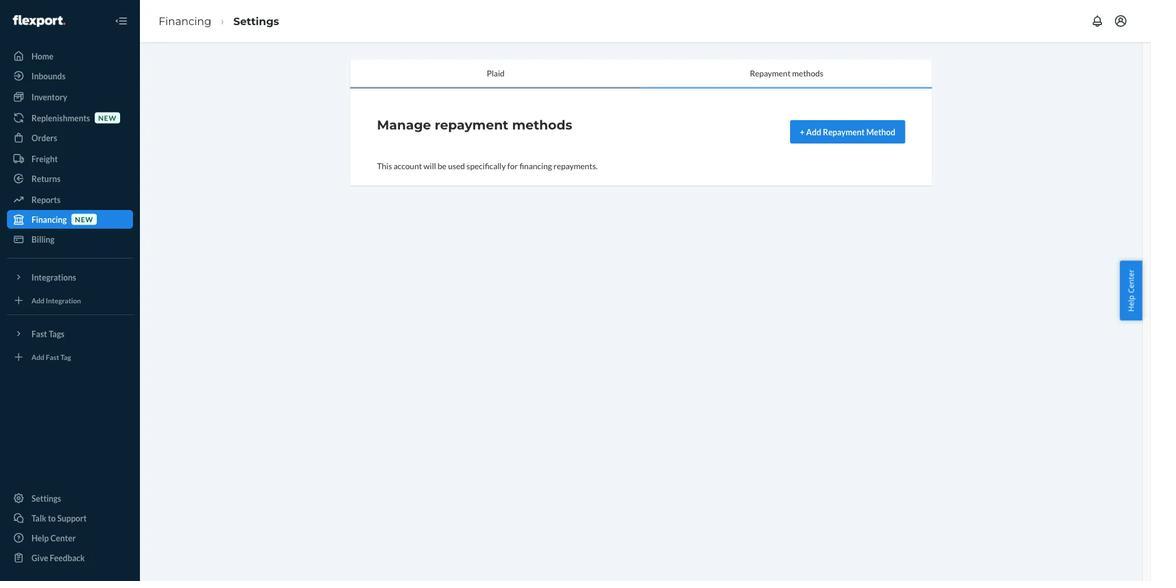 Task type: describe. For each thing, give the bounding box(es) containing it.
1 vertical spatial settings link
[[7, 489, 133, 508]]

methods inside manage repayment methods + add repayment method
[[512, 117, 573, 133]]

orders link
[[7, 128, 133, 147]]

manage
[[377, 117, 431, 133]]

repayments.
[[554, 161, 598, 171]]

close navigation image
[[114, 14, 128, 28]]

settings inside breadcrumbs navigation
[[234, 15, 279, 27]]

add fast tag link
[[7, 348, 133, 366]]

1 vertical spatial help
[[32, 533, 49, 543]]

plaid
[[487, 68, 505, 78]]

billing link
[[7, 230, 133, 249]]

settings link inside breadcrumbs navigation
[[234, 15, 279, 27]]

home link
[[7, 47, 133, 65]]

be
[[438, 161, 447, 171]]

replenishments
[[32, 113, 90, 123]]

freight link
[[7, 149, 133, 168]]

center inside button
[[1126, 269, 1137, 293]]

financing inside breadcrumbs navigation
[[159, 15, 212, 27]]

give feedback button
[[7, 548, 133, 567]]

for
[[508, 161, 518, 171]]

tag
[[61, 353, 71, 361]]

inventory
[[32, 92, 67, 102]]

flexport logo image
[[13, 15, 65, 27]]

help inside button
[[1126, 295, 1137, 312]]

this account will be used specifically for financing repayments.
[[377, 161, 598, 171]]

fast tags button
[[7, 324, 133, 343]]

repayment
[[435, 117, 509, 133]]

give
[[32, 553, 48, 563]]

0 horizontal spatial financing
[[32, 214, 67, 224]]

help center link
[[7, 529, 133, 547]]

repayment inside manage repayment methods + add repayment method
[[823, 127, 865, 137]]

give feedback
[[32, 553, 85, 563]]

repayment methods
[[750, 68, 824, 78]]

feedback
[[50, 553, 85, 563]]

fast inside fast tags dropdown button
[[32, 329, 47, 339]]

open account menu image
[[1114, 14, 1129, 28]]

integrations button
[[7, 268, 133, 287]]

0 vertical spatial repayment
[[750, 68, 791, 78]]

this
[[377, 161, 392, 171]]

talk to support
[[32, 513, 87, 523]]

talk to support button
[[7, 509, 133, 527]]

tags
[[49, 329, 65, 339]]

financing
[[520, 161, 552, 171]]

add integration link
[[7, 291, 133, 310]]

home
[[32, 51, 54, 61]]



Task type: vqa. For each thing, say whether or not it's contained in the screenshot.
purchases
no



Task type: locate. For each thing, give the bounding box(es) containing it.
0 horizontal spatial settings
[[32, 493, 61, 503]]

0 vertical spatial center
[[1126, 269, 1137, 293]]

0 horizontal spatial help center
[[32, 533, 76, 543]]

add
[[807, 127, 822, 137], [32, 296, 44, 305], [32, 353, 44, 361]]

0 horizontal spatial settings link
[[7, 489, 133, 508]]

specifically
[[467, 161, 506, 171]]

fast
[[32, 329, 47, 339], [46, 353, 59, 361]]

settings
[[234, 15, 279, 27], [32, 493, 61, 503]]

methods
[[793, 68, 824, 78], [512, 117, 573, 133]]

0 vertical spatial methods
[[793, 68, 824, 78]]

1 horizontal spatial settings
[[234, 15, 279, 27]]

reports link
[[7, 190, 133, 209]]

orders
[[32, 133, 57, 143]]

inbounds
[[32, 71, 66, 81]]

reports
[[32, 195, 61, 205]]

1 horizontal spatial help
[[1126, 295, 1137, 312]]

1 horizontal spatial help center
[[1126, 269, 1137, 312]]

1 horizontal spatial financing
[[159, 15, 212, 27]]

0 vertical spatial help center
[[1126, 269, 1137, 312]]

open notifications image
[[1091, 14, 1105, 28]]

0 horizontal spatial methods
[[512, 117, 573, 133]]

new
[[98, 113, 117, 122], [75, 215, 93, 223]]

1 horizontal spatial settings link
[[234, 15, 279, 27]]

add integration
[[32, 296, 81, 305]]

1 vertical spatial center
[[50, 533, 76, 543]]

center
[[1126, 269, 1137, 293], [50, 533, 76, 543]]

add for add integration
[[32, 296, 44, 305]]

settings inside settings link
[[32, 493, 61, 503]]

0 horizontal spatial center
[[50, 533, 76, 543]]

talk
[[32, 513, 46, 523]]

will
[[424, 161, 436, 171]]

1 vertical spatial add
[[32, 296, 44, 305]]

new up orders link
[[98, 113, 117, 122]]

fast left "tags"
[[32, 329, 47, 339]]

add for add fast tag
[[32, 353, 44, 361]]

settings link
[[234, 15, 279, 27], [7, 489, 133, 508]]

returns
[[32, 174, 61, 184]]

support
[[57, 513, 87, 523]]

1 vertical spatial repayment
[[823, 127, 865, 137]]

2 vertical spatial add
[[32, 353, 44, 361]]

returns link
[[7, 169, 133, 188]]

breadcrumbs navigation
[[149, 4, 289, 38]]

to
[[48, 513, 56, 523]]

0 horizontal spatial help
[[32, 533, 49, 543]]

inventory link
[[7, 88, 133, 106]]

0 horizontal spatial repayment
[[750, 68, 791, 78]]

1 vertical spatial methods
[[512, 117, 573, 133]]

1 vertical spatial new
[[75, 215, 93, 223]]

new for financing
[[75, 215, 93, 223]]

1 vertical spatial financing
[[32, 214, 67, 224]]

repayment
[[750, 68, 791, 78], [823, 127, 865, 137]]

fast tags
[[32, 329, 65, 339]]

account
[[394, 161, 422, 171]]

add down "fast tags"
[[32, 353, 44, 361]]

+ add repayment method button
[[791, 120, 906, 144]]

0 horizontal spatial new
[[75, 215, 93, 223]]

integrations
[[32, 272, 76, 282]]

add inside manage repayment methods + add repayment method
[[807, 127, 822, 137]]

financing
[[159, 15, 212, 27], [32, 214, 67, 224]]

0 vertical spatial settings link
[[234, 15, 279, 27]]

add right +
[[807, 127, 822, 137]]

+
[[800, 127, 805, 137]]

integration
[[46, 296, 81, 305]]

used
[[448, 161, 465, 171]]

0 vertical spatial help
[[1126, 295, 1137, 312]]

1 vertical spatial help center
[[32, 533, 76, 543]]

help center inside button
[[1126, 269, 1137, 312]]

billing
[[32, 234, 55, 244]]

1 horizontal spatial repayment
[[823, 127, 865, 137]]

help center button
[[1121, 261, 1143, 321]]

add left integration
[[32, 296, 44, 305]]

financing link
[[159, 15, 212, 27]]

0 vertical spatial settings
[[234, 15, 279, 27]]

fast left tag
[[46, 353, 59, 361]]

fast inside add fast tag link
[[46, 353, 59, 361]]

1 vertical spatial settings
[[32, 493, 61, 503]]

add fast tag
[[32, 353, 71, 361]]

0 vertical spatial financing
[[159, 15, 212, 27]]

new for replenishments
[[98, 113, 117, 122]]

help
[[1126, 295, 1137, 312], [32, 533, 49, 543]]

1 horizontal spatial methods
[[793, 68, 824, 78]]

0 vertical spatial add
[[807, 127, 822, 137]]

0 vertical spatial fast
[[32, 329, 47, 339]]

manage repayment methods + add repayment method
[[377, 117, 896, 137]]

method
[[867, 127, 896, 137]]

1 horizontal spatial new
[[98, 113, 117, 122]]

1 vertical spatial fast
[[46, 353, 59, 361]]

help center
[[1126, 269, 1137, 312], [32, 533, 76, 543]]

new down reports link
[[75, 215, 93, 223]]

0 vertical spatial new
[[98, 113, 117, 122]]

inbounds link
[[7, 67, 133, 85]]

freight
[[32, 154, 58, 164]]

1 horizontal spatial center
[[1126, 269, 1137, 293]]



